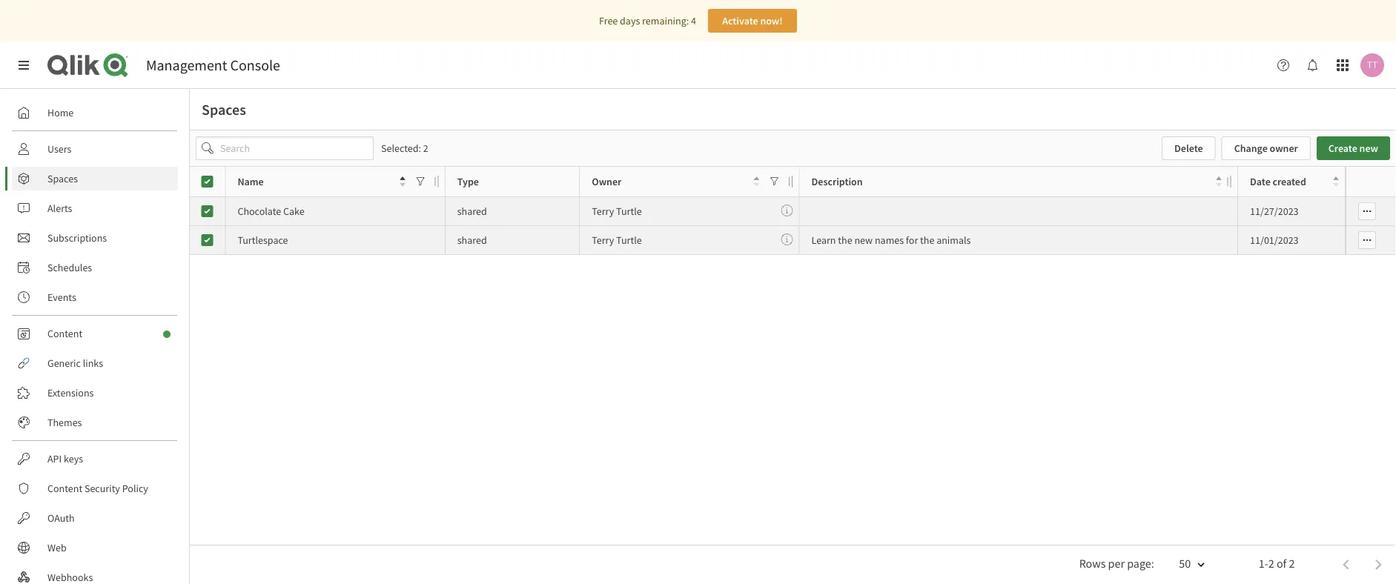 Task type: describe. For each thing, give the bounding box(es) containing it.
free
[[599, 14, 618, 27]]

management console element
[[146, 56, 280, 75]]

change owner
[[1235, 142, 1298, 155]]

2 for 1-
[[1269, 557, 1275, 571]]

change owner button
[[1222, 136, 1311, 160]]

for
[[906, 234, 918, 247]]

home
[[47, 106, 74, 119]]

chocolate cake
[[238, 205, 305, 218]]

shared for chocolate cake
[[457, 205, 487, 218]]

create
[[1329, 142, 1358, 155]]

50 button
[[1161, 552, 1215, 578]]

themes
[[47, 416, 82, 429]]

date created button
[[1250, 172, 1340, 192]]

11/27/2023
[[1250, 205, 1299, 218]]

web
[[47, 541, 67, 555]]

0 vertical spatial spaces
[[202, 100, 246, 119]]

content security policy
[[47, 482, 148, 495]]

users
[[47, 142, 72, 156]]

2 the from the left
[[920, 234, 935, 247]]

events
[[47, 291, 76, 304]]

schedules
[[47, 261, 92, 274]]

oauth
[[47, 512, 75, 525]]

spaces inside navigation pane element
[[47, 172, 78, 185]]

owner button
[[592, 172, 760, 192]]

days
[[620, 14, 640, 27]]

Search text field
[[196, 136, 374, 160]]

subscriptions link
[[12, 226, 178, 250]]

api
[[47, 452, 62, 466]]

policy
[[122, 482, 148, 495]]

alerts
[[47, 202, 72, 215]]

description
[[812, 175, 863, 188]]

extensions link
[[12, 381, 178, 405]]

links
[[83, 357, 103, 370]]

generic
[[47, 357, 81, 370]]

events link
[[12, 286, 178, 309]]

change
[[1235, 142, 1268, 155]]

delete button
[[1162, 136, 1216, 160]]

of
[[1277, 557, 1287, 571]]

close sidebar menu image
[[18, 59, 30, 71]]

extensions
[[47, 386, 94, 400]]

now!
[[760, 14, 783, 27]]

console
[[230, 56, 280, 75]]

home link
[[12, 101, 178, 125]]

1 the from the left
[[838, 234, 853, 247]]

api keys link
[[12, 447, 178, 471]]

terry turtle for turtlespace
[[592, 234, 642, 247]]

terry turtle for chocolate cake
[[592, 205, 642, 218]]

chocolate
[[238, 205, 281, 218]]

learn the new names for the animals
[[812, 234, 971, 247]]

owner
[[1270, 142, 1298, 155]]

generic links
[[47, 357, 103, 370]]

animals
[[937, 234, 971, 247]]

delete
[[1175, 142, 1203, 155]]

selected: 2
[[381, 142, 428, 155]]

owner
[[592, 175, 622, 188]]



Task type: vqa. For each thing, say whether or not it's contained in the screenshot.
the leftmost new
yes



Task type: locate. For each thing, give the bounding box(es) containing it.
0 vertical spatial content
[[47, 327, 82, 340]]

themes link
[[12, 411, 178, 435]]

alerts link
[[12, 197, 178, 220]]

users link
[[12, 137, 178, 161]]

date
[[1250, 175, 1271, 188]]

50
[[1179, 557, 1191, 571]]

turtle
[[616, 205, 642, 218], [616, 234, 642, 247]]

web link
[[12, 536, 178, 560]]

1 shared from the top
[[457, 205, 487, 218]]

terry
[[592, 205, 614, 218], [592, 234, 614, 247]]

new
[[1360, 142, 1379, 155], [855, 234, 873, 247]]

shared
[[457, 205, 487, 218], [457, 234, 487, 247]]

type
[[457, 175, 479, 188]]

activate now! link
[[708, 9, 797, 33]]

create new button
[[1317, 136, 1391, 160]]

content down api keys
[[47, 482, 82, 495]]

1-2 of 2
[[1259, 557, 1295, 571]]

terry turtle image
[[1361, 53, 1385, 77]]

0 horizontal spatial the
[[838, 234, 853, 247]]

content for content security policy
[[47, 482, 82, 495]]

new left names
[[855, 234, 873, 247]]

rows per page:
[[1080, 557, 1154, 571]]

turtlespace
[[238, 234, 288, 247]]

activate now!
[[722, 14, 783, 27]]

management console
[[146, 56, 280, 75]]

page:
[[1127, 557, 1154, 571]]

2 shared from the top
[[457, 234, 487, 247]]

terry for turtlespace
[[592, 234, 614, 247]]

2 terry turtle from the top
[[592, 234, 642, 247]]

1 vertical spatial spaces
[[47, 172, 78, 185]]

1 horizontal spatial new
[[1360, 142, 1379, 155]]

management
[[146, 56, 227, 75]]

name button
[[238, 172, 405, 192]]

remaining:
[[642, 14, 689, 27]]

1 vertical spatial shared
[[457, 234, 487, 247]]

0 vertical spatial terry
[[592, 205, 614, 218]]

description button
[[812, 172, 1222, 192]]

0 horizontal spatial spaces
[[47, 172, 78, 185]]

0 horizontal spatial new
[[855, 234, 873, 247]]

shared for turtlespace
[[457, 234, 487, 247]]

per
[[1108, 557, 1125, 571]]

create new
[[1329, 142, 1379, 155]]

1 vertical spatial terry
[[592, 234, 614, 247]]

generic links link
[[12, 352, 178, 375]]

2
[[423, 142, 428, 155], [1269, 557, 1275, 571], [1289, 557, 1295, 571]]

spaces
[[202, 100, 246, 119], [47, 172, 78, 185]]

subscriptions
[[47, 231, 107, 245]]

content
[[47, 327, 82, 340], [47, 482, 82, 495]]

schedules link
[[12, 256, 178, 280]]

spaces down "management console"
[[202, 100, 246, 119]]

1 content from the top
[[47, 327, 82, 340]]

oauth link
[[12, 507, 178, 530]]

the right for
[[920, 234, 935, 247]]

1 vertical spatial content
[[47, 482, 82, 495]]

2 horizontal spatial 2
[[1289, 557, 1295, 571]]

1 horizontal spatial 2
[[1269, 557, 1275, 571]]

security
[[84, 482, 120, 495]]

turtle for chocolate cake
[[616, 205, 642, 218]]

rows
[[1080, 557, 1106, 571]]

0 horizontal spatial 2
[[423, 142, 428, 155]]

content up generic
[[47, 327, 82, 340]]

0 vertical spatial shared
[[457, 205, 487, 218]]

0 vertical spatial new
[[1360, 142, 1379, 155]]

0 vertical spatial turtle
[[616, 205, 642, 218]]

api keys
[[47, 452, 83, 466]]

4
[[691, 14, 696, 27]]

terry for chocolate cake
[[592, 205, 614, 218]]

names
[[875, 234, 904, 247]]

1 terry turtle from the top
[[592, 205, 642, 218]]

1 horizontal spatial the
[[920, 234, 935, 247]]

content security policy link
[[12, 477, 178, 501]]

spaces up the alerts
[[47, 172, 78, 185]]

spaces link
[[12, 167, 178, 191]]

navigation pane element
[[0, 95, 189, 584]]

1 vertical spatial turtle
[[616, 234, 642, 247]]

selected:
[[381, 142, 421, 155]]

0 vertical spatial terry turtle
[[592, 205, 642, 218]]

11/01/2023
[[1250, 234, 1299, 247]]

1 vertical spatial terry turtle
[[592, 234, 642, 247]]

content link
[[12, 322, 178, 346]]

1 horizontal spatial spaces
[[202, 100, 246, 119]]

2 turtle from the top
[[616, 234, 642, 247]]

2 terry from the top
[[592, 234, 614, 247]]

name
[[238, 175, 264, 188]]

2 left of
[[1269, 557, 1275, 571]]

1-
[[1259, 557, 1269, 571]]

content inside 'link'
[[47, 482, 82, 495]]

created
[[1273, 175, 1307, 188]]

1 turtle from the top
[[616, 205, 642, 218]]

learn
[[812, 234, 836, 247]]

free days remaining: 4
[[599, 14, 696, 27]]

new connector image
[[163, 331, 171, 338]]

2 content from the top
[[47, 482, 82, 495]]

cake
[[283, 205, 305, 218]]

new right create
[[1360, 142, 1379, 155]]

2 right of
[[1289, 557, 1295, 571]]

date created
[[1250, 175, 1307, 188]]

new inside button
[[1360, 142, 1379, 155]]

activate
[[722, 14, 758, 27]]

terry turtle
[[592, 205, 642, 218], [592, 234, 642, 247]]

1 terry from the top
[[592, 205, 614, 218]]

2 right selected: at the left top of the page
[[423, 142, 428, 155]]

1 vertical spatial new
[[855, 234, 873, 247]]

turtle for turtlespace
[[616, 234, 642, 247]]

the
[[838, 234, 853, 247], [920, 234, 935, 247]]

2 for selected:
[[423, 142, 428, 155]]

the right learn
[[838, 234, 853, 247]]

content for content
[[47, 327, 82, 340]]

keys
[[64, 452, 83, 466]]



